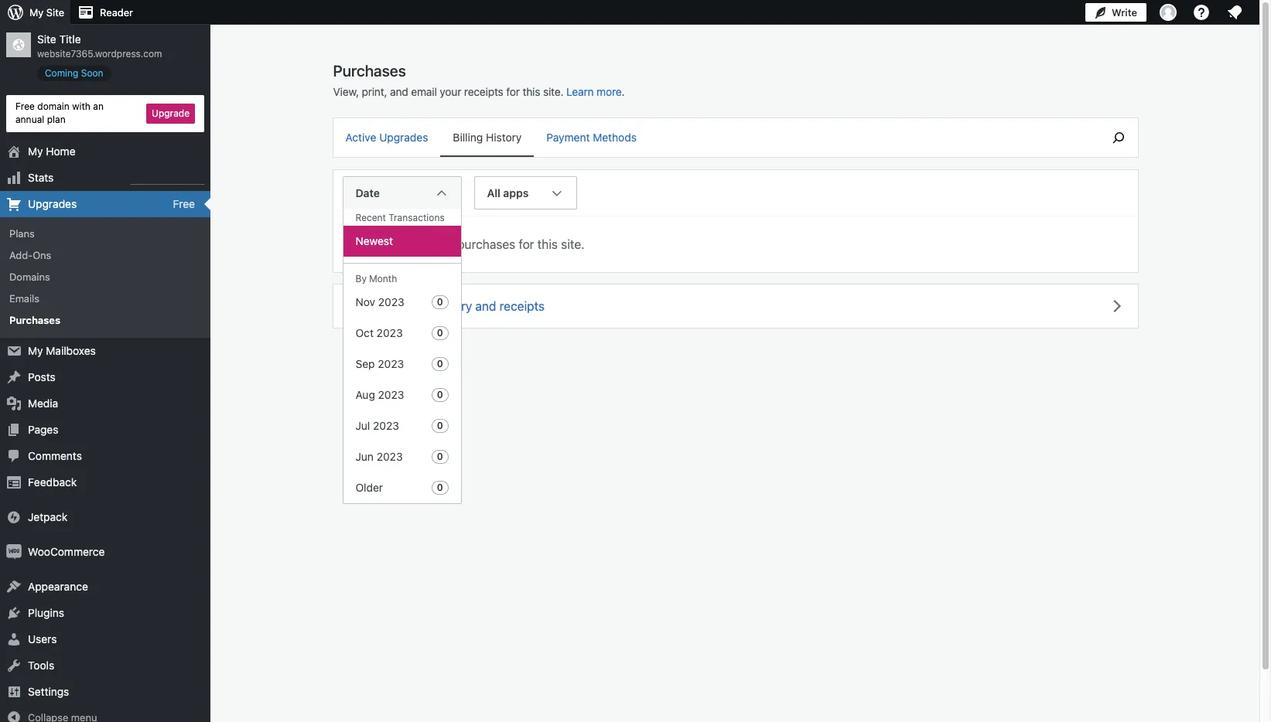 Task type: vqa. For each thing, say whether or not it's contained in the screenshot.
Comments link
yes



Task type: locate. For each thing, give the bounding box(es) containing it.
purchases
[[333, 62, 406, 80], [9, 315, 60, 327]]

jetpack
[[28, 511, 68, 524]]

upgrade
[[152, 107, 190, 119]]

purchases for purchases
[[9, 315, 60, 327]]

appearance
[[28, 580, 88, 593]]

my for my home
[[28, 144, 43, 158]]

0 for aug 2023
[[437, 389, 443, 401]]

2023 right jul
[[373, 420, 399, 433]]

an
[[93, 101, 104, 112]]

menu containing active upgrades
[[333, 118, 1092, 157]]

domains link
[[0, 266, 211, 288]]

view all billing history and receipts link
[[333, 284, 1138, 328]]

active upgrades link
[[333, 118, 441, 156]]

2 vertical spatial my
[[28, 344, 43, 357]]

free up annual plan
[[15, 101, 35, 112]]

1 vertical spatial for
[[519, 237, 535, 251]]

1 vertical spatial site
[[37, 33, 56, 46]]

1 vertical spatial and
[[476, 299, 497, 313]]

1 vertical spatial my
[[28, 144, 43, 158]]

0 for sep 2023
[[437, 358, 443, 370]]

img image inside jetpack link
[[6, 510, 22, 525]]

2 img image from the top
[[6, 545, 22, 560]]

site left the title
[[37, 33, 56, 46]]

None search field
[[1100, 118, 1138, 157]]

0 horizontal spatial free
[[15, 101, 35, 112]]

newest link
[[343, 226, 461, 257]]

0 vertical spatial site.
[[543, 85, 564, 98]]

.
[[622, 85, 625, 98]]

upgrades
[[379, 131, 428, 144], [28, 197, 77, 210]]

receipts right history
[[500, 299, 545, 313]]

1 vertical spatial img image
[[6, 545, 22, 560]]

email
[[411, 85, 437, 98]]

for right purchases
[[519, 237, 535, 251]]

free
[[15, 101, 35, 112], [173, 197, 195, 210]]

site. inside the purchases view, print, and email your receipts for this site. learn more .
[[543, 85, 564, 98]]

emails
[[9, 293, 40, 305]]

1 vertical spatial upgrades
[[28, 197, 77, 210]]

and right history
[[476, 299, 497, 313]]

2023 right oct
[[377, 327, 403, 340]]

img image for jetpack
[[6, 510, 22, 525]]

1 0 from the top
[[437, 296, 443, 308]]

jun
[[356, 451, 374, 464]]

1 horizontal spatial purchases
[[333, 62, 406, 80]]

and right print,
[[390, 85, 408, 98]]

2023 right jun
[[377, 451, 403, 464]]

my mailboxes
[[28, 344, 96, 357]]

0 vertical spatial this
[[523, 85, 541, 98]]

0 vertical spatial my
[[29, 6, 44, 19]]

all apps
[[487, 186, 529, 199]]

0 vertical spatial and
[[390, 85, 408, 98]]

0
[[437, 296, 443, 308], [437, 327, 443, 339], [437, 358, 443, 370], [437, 389, 443, 401], [437, 420, 443, 432], [437, 451, 443, 463], [437, 482, 443, 494]]

month
[[369, 273, 397, 285]]

purchases up print,
[[333, 62, 406, 80]]

posts
[[28, 370, 56, 384]]

site up the title
[[46, 6, 64, 19]]

home
[[46, 144, 76, 158]]

none search field inside 'purchases' "main content"
[[1100, 118, 1138, 157]]

1 img image from the top
[[6, 510, 22, 525]]

7 0 from the top
[[437, 482, 443, 494]]

0 vertical spatial img image
[[6, 510, 22, 525]]

highest hourly views 0 image
[[131, 175, 204, 185]]

0 vertical spatial purchases
[[333, 62, 406, 80]]

mailboxes
[[46, 344, 96, 357]]

2023 right aug on the bottom left
[[378, 389, 404, 402]]

transactions
[[389, 212, 445, 224]]

free down highest hourly views 0 image
[[173, 197, 195, 210]]

1 vertical spatial site.
[[561, 237, 585, 251]]

jun 2023
[[356, 451, 403, 464]]

purchases view, print, and email your receipts for this site. learn more .
[[333, 62, 625, 98]]

1 vertical spatial free
[[173, 197, 195, 210]]

1 vertical spatial this
[[538, 237, 558, 251]]

purchases inside purchases link
[[9, 315, 60, 327]]

open search image
[[1100, 128, 1138, 147]]

you have made no purchases for this site.
[[352, 237, 585, 251]]

2023 for aug 2023
[[378, 389, 404, 402]]

this left learn more link
[[523, 85, 541, 98]]

free for free
[[173, 197, 195, 210]]

site.
[[543, 85, 564, 98], [561, 237, 585, 251]]

0 horizontal spatial purchases
[[9, 315, 60, 327]]

payment methods link
[[534, 118, 649, 156]]

site
[[46, 6, 64, 19], [37, 33, 56, 46]]

menu
[[333, 118, 1092, 157]]

write
[[1112, 6, 1138, 19]]

4 0 from the top
[[437, 389, 443, 401]]

users
[[28, 633, 57, 646]]

title
[[59, 33, 81, 46]]

free inside free domain with an annual plan
[[15, 101, 35, 112]]

my home
[[28, 144, 76, 158]]

0 vertical spatial upgrades
[[379, 131, 428, 144]]

receipts right your on the left of the page
[[464, 85, 504, 98]]

2 0 from the top
[[437, 327, 443, 339]]

stats link
[[0, 165, 211, 191]]

methods
[[593, 131, 637, 144]]

0 for nov 2023
[[437, 296, 443, 308]]

by
[[356, 273, 367, 285]]

0 vertical spatial for
[[507, 85, 520, 98]]

0 vertical spatial site
[[46, 6, 64, 19]]

pages link
[[0, 417, 211, 443]]

your
[[440, 85, 462, 98]]

jul
[[356, 420, 370, 433]]

3 0 from the top
[[437, 358, 443, 370]]

0 for oct 2023
[[437, 327, 443, 339]]

1 horizontal spatial free
[[173, 197, 195, 210]]

purchases inside the purchases view, print, and email your receipts for this site. learn more .
[[333, 62, 406, 80]]

history
[[486, 131, 522, 144]]

5 0 from the top
[[437, 420, 443, 432]]

jetpack link
[[0, 504, 211, 531]]

learn more
[[567, 85, 622, 98]]

my up posts at left
[[28, 344, 43, 357]]

img image left woocommerce on the left bottom of page
[[6, 545, 22, 560]]

1 horizontal spatial and
[[476, 299, 497, 313]]

for inside the purchases view, print, and email your receipts for this site. learn more .
[[507, 85, 520, 98]]

img image inside woocommerce link
[[6, 545, 22, 560]]

0 vertical spatial free
[[15, 101, 35, 112]]

2023 down the month on the top of the page
[[378, 296, 405, 309]]

add-ons link
[[0, 244, 211, 266]]

receipts
[[464, 85, 504, 98], [500, 299, 545, 313]]

plans
[[9, 227, 35, 240]]

img image
[[6, 510, 22, 525], [6, 545, 22, 560]]

upgrades right active
[[379, 131, 428, 144]]

upgrades inside menu
[[379, 131, 428, 144]]

no
[[440, 237, 454, 251]]

purchases down emails
[[9, 315, 60, 327]]

0 horizontal spatial and
[[390, 85, 408, 98]]

feedback
[[28, 476, 77, 489]]

my left reader link
[[29, 6, 44, 19]]

6 0 from the top
[[437, 451, 443, 463]]

this right purchases
[[538, 237, 558, 251]]

posts link
[[0, 364, 211, 391]]

print,
[[362, 85, 387, 98]]

add-ons
[[9, 249, 51, 261]]

0 vertical spatial receipts
[[464, 85, 504, 98]]

my left 'home'
[[28, 144, 43, 158]]

1 horizontal spatial upgrades
[[379, 131, 428, 144]]

img image left jetpack
[[6, 510, 22, 525]]

2023 right sep
[[378, 358, 404, 371]]

my
[[29, 6, 44, 19], [28, 144, 43, 158], [28, 344, 43, 357]]

0 for jul 2023
[[437, 420, 443, 432]]

my site link
[[0, 0, 71, 25]]

free domain with an annual plan
[[15, 101, 104, 125]]

woocommerce link
[[0, 539, 211, 565]]

and
[[390, 85, 408, 98], [476, 299, 497, 313]]

date list box
[[343, 209, 462, 505]]

upgrades down stats
[[28, 197, 77, 210]]

for up history
[[507, 85, 520, 98]]

domains
[[9, 271, 50, 283]]

1 vertical spatial purchases
[[9, 315, 60, 327]]

payment
[[547, 131, 590, 144]]

active upgrades
[[346, 131, 428, 144]]

2023 for jun 2023
[[377, 451, 403, 464]]



Task type: describe. For each thing, give the bounding box(es) containing it.
site title website7365.wordpress.com coming soon
[[37, 33, 162, 79]]

comments link
[[0, 443, 211, 469]]

2023 for nov 2023
[[378, 296, 405, 309]]

reader link
[[71, 0, 139, 25]]

and inside the purchases view, print, and email your receipts for this site. learn more .
[[390, 85, 408, 98]]

plugins
[[28, 606, 64, 620]]

2023 for jul 2023
[[373, 420, 399, 433]]

website7365.wordpress.com
[[37, 48, 162, 60]]

1 vertical spatial receipts
[[500, 299, 545, 313]]

domain
[[37, 101, 70, 112]]

2023 for oct 2023
[[377, 327, 403, 340]]

aug 2023
[[356, 389, 404, 402]]

this inside the purchases view, print, and email your receipts for this site. learn more .
[[523, 85, 541, 98]]

0 horizontal spatial upgrades
[[28, 197, 77, 210]]

history
[[434, 299, 472, 313]]

aug
[[356, 389, 375, 402]]

stats
[[28, 171, 54, 184]]

tools
[[28, 659, 54, 672]]

0 for older
[[437, 482, 443, 494]]

learn more link
[[567, 85, 622, 98]]

billing history
[[453, 131, 522, 144]]

with
[[72, 101, 90, 112]]

2023 for sep 2023
[[378, 358, 404, 371]]

tools link
[[0, 653, 211, 679]]

view all billing history and receipts
[[352, 299, 545, 313]]

manage your notifications image
[[1226, 3, 1245, 22]]

comments
[[28, 449, 82, 463]]

settings link
[[0, 679, 211, 706]]

payment methods
[[547, 131, 637, 144]]

my profile image
[[1160, 4, 1177, 21]]

soon
[[81, 67, 103, 79]]

media
[[28, 397, 58, 410]]

reader
[[100, 6, 133, 19]]

users link
[[0, 627, 211, 653]]

coming
[[45, 67, 78, 79]]

write link
[[1086, 0, 1147, 25]]

view
[[352, 299, 379, 313]]

all
[[487, 186, 501, 199]]

billing history link
[[441, 118, 534, 156]]

free for free domain with an annual plan
[[15, 101, 35, 112]]

billing
[[398, 299, 431, 313]]

sep 2023
[[356, 358, 404, 371]]

all
[[382, 299, 395, 313]]

older
[[356, 481, 383, 495]]

active
[[346, 131, 377, 144]]

my site
[[29, 6, 64, 19]]

purchases for purchases view, print, and email your receipts for this site. learn more .
[[333, 62, 406, 80]]

0 for jun 2023
[[437, 451, 443, 463]]

made
[[406, 237, 437, 251]]

recent transactions
[[356, 212, 445, 224]]

menu inside 'purchases' "main content"
[[333, 118, 1092, 157]]

my for my site
[[29, 6, 44, 19]]

date
[[356, 186, 380, 199]]

add-
[[9, 249, 33, 261]]

billing
[[453, 131, 483, 144]]

pages
[[28, 423, 58, 436]]

nov
[[356, 296, 375, 309]]

img image for woocommerce
[[6, 545, 22, 560]]

my for my mailboxes
[[28, 344, 43, 357]]

ons
[[33, 249, 51, 261]]

recent
[[356, 212, 386, 224]]

purchases
[[458, 237, 516, 251]]

receipts inside the purchases view, print, and email your receipts for this site. learn more .
[[464, 85, 504, 98]]

upgrade button
[[146, 104, 195, 124]]

plugins link
[[0, 600, 211, 627]]

apps
[[503, 186, 529, 199]]

site inside site title website7365.wordpress.com coming soon
[[37, 33, 56, 46]]

jul 2023
[[356, 420, 399, 433]]

newest
[[356, 235, 393, 248]]

sep
[[356, 358, 375, 371]]

have
[[376, 237, 402, 251]]

oct
[[356, 327, 374, 340]]

by month
[[356, 273, 397, 285]]

help image
[[1193, 3, 1211, 22]]

view,
[[333, 85, 359, 98]]

annual plan
[[15, 114, 66, 125]]

feedback link
[[0, 469, 211, 496]]

purchases main content
[[333, 61, 1138, 505]]

oct 2023
[[356, 327, 403, 340]]

all apps button
[[474, 176, 578, 258]]

you
[[352, 237, 373, 251]]

settings
[[28, 685, 69, 699]]

my home link
[[0, 138, 211, 165]]

media link
[[0, 391, 211, 417]]

emails link
[[0, 288, 211, 310]]

plans link
[[0, 223, 211, 244]]

appearance link
[[0, 574, 211, 600]]



